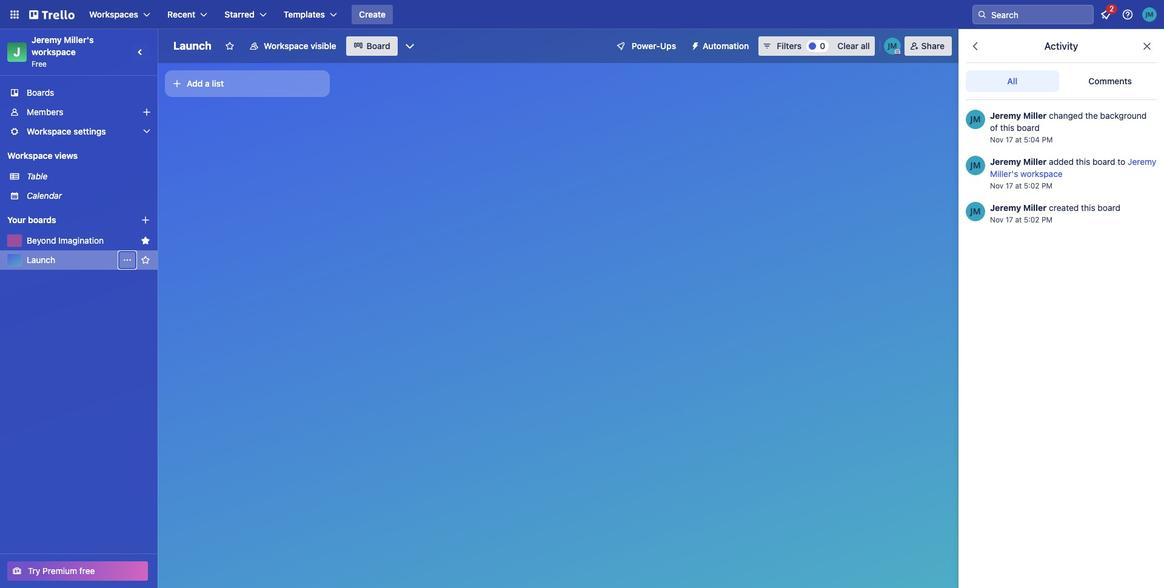 Task type: describe. For each thing, give the bounding box(es) containing it.
star icon image
[[141, 255, 150, 265]]

templates
[[284, 9, 325, 19]]

changed the background of this board
[[990, 110, 1147, 133]]

add a list
[[187, 78, 224, 89]]

a
[[205, 78, 210, 89]]

0
[[820, 41, 825, 51]]

starred
[[225, 9, 254, 19]]

jeremy miller added this board to
[[990, 156, 1128, 167]]

recent button
[[160, 5, 215, 24]]

17 for changed the background of this board
[[1006, 135, 1013, 144]]

all
[[1007, 76, 1018, 86]]

jeremy for jeremy miller's workspace
[[1128, 156, 1157, 167]]

nov for added this board to
[[990, 181, 1004, 190]]

calendar link
[[27, 190, 150, 202]]

created
[[1049, 203, 1079, 213]]

nov inside jeremy miller created this board nov 17 at 5:02 pm
[[990, 215, 1004, 224]]

jeremy miller
[[990, 110, 1047, 121]]

try premium free button
[[7, 562, 148, 581]]

all
[[861, 41, 870, 51]]

workspace for workspace views
[[7, 150, 52, 161]]

board link
[[346, 36, 398, 56]]

workspace for jeremy miller's workspace free
[[32, 47, 76, 57]]

jeremy for jeremy miller's workspace free
[[32, 35, 62, 45]]

17 for added this board to
[[1006, 181, 1013, 190]]

automation
[[703, 41, 749, 51]]

primary element
[[0, 0, 1164, 29]]

power-ups
[[632, 41, 676, 51]]

launch link
[[27, 254, 116, 266]]

beyond
[[27, 235, 56, 246]]

beyond imagination link
[[27, 235, 136, 247]]

members
[[27, 107, 63, 117]]

open information menu image
[[1122, 8, 1134, 21]]

j
[[14, 45, 20, 59]]

Board name text field
[[167, 36, 218, 56]]

j link
[[7, 42, 27, 62]]

workspace navigation collapse icon image
[[132, 44, 149, 61]]

add a list button
[[165, 70, 330, 97]]

1 horizontal spatial jeremy miller's workspace link
[[990, 156, 1157, 179]]

add
[[187, 78, 203, 89]]

add board image
[[141, 215, 150, 225]]

calendar
[[27, 190, 62, 201]]

views
[[55, 150, 78, 161]]

boards
[[27, 87, 54, 98]]

free
[[79, 566, 95, 576]]

to
[[1118, 156, 1126, 167]]

jeremy miller's workspace
[[990, 156, 1157, 179]]

comments
[[1089, 76, 1132, 86]]

nov for changed the background of this board
[[990, 135, 1004, 144]]

ups
[[660, 41, 676, 51]]

workspace visible button
[[242, 36, 344, 56]]

board for added
[[1093, 156, 1115, 167]]

create
[[359, 9, 386, 19]]

create button
[[352, 5, 393, 24]]

starred button
[[217, 5, 274, 24]]

clear all
[[838, 41, 870, 51]]

try premium free
[[28, 566, 95, 576]]

customize views image
[[404, 40, 416, 52]]

share button
[[905, 36, 952, 56]]

5:02 inside jeremy miller created this board nov 17 at 5:02 pm
[[1024, 215, 1040, 224]]

beyond imagination
[[27, 235, 104, 246]]

pm for changed the background of this board
[[1042, 135, 1053, 144]]

0 horizontal spatial jeremy miller (jeremymiller198) image
[[884, 38, 901, 55]]

miller for created
[[1023, 203, 1047, 213]]

1 miller from the top
[[1023, 110, 1047, 121]]

try
[[28, 566, 40, 576]]

board inside changed the background of this board
[[1017, 122, 1040, 133]]

clear all button
[[833, 36, 875, 56]]

the
[[1085, 110, 1098, 121]]

at for changed the background of this board
[[1015, 135, 1022, 144]]

jeremy for jeremy miller added this board to
[[990, 156, 1021, 167]]

1 horizontal spatial jeremy miller (jeremymiller198) image
[[966, 202, 985, 221]]

of
[[990, 122, 998, 133]]

2 notifications image
[[1099, 7, 1113, 22]]

jeremy miller (jeremymiller198) image for changed the background of this board
[[966, 110, 985, 129]]



Task type: vqa. For each thing, say whether or not it's contained in the screenshot.
HIGHLIGHTS link
no



Task type: locate. For each thing, give the bounding box(es) containing it.
1 nov from the top
[[990, 135, 1004, 144]]

premium
[[43, 566, 77, 576]]

imagination
[[58, 235, 104, 246]]

Search field
[[987, 5, 1093, 24]]

workspace down the jeremy miller added this board to
[[1021, 169, 1063, 179]]

back to home image
[[29, 5, 75, 24]]

share
[[921, 41, 945, 51]]

at up jeremy miller created this board nov 17 at 5:02 pm
[[1015, 181, 1022, 190]]

workspace
[[264, 41, 308, 51], [27, 126, 71, 136], [7, 150, 52, 161]]

0 horizontal spatial launch
[[27, 255, 55, 265]]

this
[[1000, 122, 1015, 133], [1076, 156, 1090, 167], [1081, 203, 1095, 213]]

workspace for workspace settings
[[27, 126, 71, 136]]

table link
[[27, 170, 150, 183]]

this right added
[[1076, 156, 1090, 167]]

visible
[[311, 41, 336, 51]]

all link
[[966, 70, 1059, 92]]

1 horizontal spatial miller's
[[990, 169, 1018, 179]]

0 vertical spatial jeremy miller (jeremymiller198) image
[[884, 38, 901, 55]]

workspace views
[[7, 150, 78, 161]]

nov 17 at 5:04 pm
[[990, 135, 1053, 144]]

this right of
[[1000, 122, 1015, 133]]

jeremy inside jeremy miller's workspace
[[1128, 156, 1157, 167]]

0 horizontal spatial miller's
[[64, 35, 94, 45]]

filters
[[777, 41, 802, 51]]

workspace inside jeremy miller's workspace
[[1021, 169, 1063, 179]]

workspace
[[32, 47, 76, 57], [1021, 169, 1063, 179]]

17 down nov 17 at 5:02 pm
[[1006, 215, 1013, 224]]

2 miller from the top
[[1023, 156, 1047, 167]]

this for jeremy miller created this board nov 17 at 5:02 pm
[[1081, 203, 1095, 213]]

2 5:02 from the top
[[1024, 215, 1040, 224]]

this right created
[[1081, 203, 1095, 213]]

this for jeremy miller added this board to
[[1076, 156, 1090, 167]]

0 vertical spatial miller
[[1023, 110, 1047, 121]]

workspace settings
[[27, 126, 106, 136]]

1 vertical spatial jeremy miller's workspace link
[[990, 156, 1157, 179]]

0 horizontal spatial jeremy miller's workspace link
[[32, 35, 96, 57]]

1 vertical spatial jeremy miller (jeremymiller198) image
[[966, 110, 985, 129]]

jeremy miller's workspace link up created
[[990, 156, 1157, 179]]

2 nov from the top
[[990, 181, 1004, 190]]

0 horizontal spatial workspace
[[32, 47, 76, 57]]

jeremy miller's workspace free
[[32, 35, 96, 69]]

launch down beyond
[[27, 255, 55, 265]]

workspace inside button
[[264, 41, 308, 51]]

1 horizontal spatial workspace
[[1021, 169, 1063, 179]]

jeremy miller (jeremymiller198) image for added this board to
[[966, 156, 985, 175]]

nov 17 at 5:02 pm
[[990, 181, 1053, 190]]

jeremy inside jeremy miller's workspace free
[[32, 35, 62, 45]]

2 vertical spatial this
[[1081, 203, 1095, 213]]

5:02 down nov 17 at 5:02 pm
[[1024, 215, 1040, 224]]

pm right 5:04
[[1042, 135, 1053, 144]]

board left "to"
[[1093, 156, 1115, 167]]

2 vertical spatial 17
[[1006, 215, 1013, 224]]

board actions menu image
[[122, 255, 132, 265]]

changed
[[1049, 110, 1083, 121]]

17 left 5:04
[[1006, 135, 1013, 144]]

jeremy miller's workspace link
[[32, 35, 96, 57], [990, 156, 1157, 179]]

miller for added
[[1023, 156, 1047, 167]]

1 vertical spatial at
[[1015, 181, 1022, 190]]

3 miller from the top
[[1023, 203, 1047, 213]]

0 vertical spatial nov
[[990, 135, 1004, 144]]

workspace visible
[[264, 41, 336, 51]]

at for added this board to
[[1015, 181, 1022, 190]]

at inside jeremy miller created this board nov 17 at 5:02 pm
[[1015, 215, 1022, 224]]

workspaces
[[89, 9, 138, 19]]

free
[[32, 59, 47, 69]]

jeremy for jeremy miller created this board nov 17 at 5:02 pm
[[990, 203, 1021, 213]]

recent
[[167, 9, 195, 19]]

1 17 from the top
[[1006, 135, 1013, 144]]

settings
[[74, 126, 106, 136]]

jeremy down nov 17 at 5:02 pm
[[990, 203, 1021, 213]]

board inside jeremy miller created this board nov 17 at 5:02 pm
[[1098, 203, 1121, 213]]

nov
[[990, 135, 1004, 144], [990, 181, 1004, 190], [990, 215, 1004, 224]]

this inside changed the background of this board
[[1000, 122, 1015, 133]]

at down nov 17 at 5:02 pm
[[1015, 215, 1022, 224]]

miller's inside jeremy miller's workspace free
[[64, 35, 94, 45]]

jeremy up of
[[990, 110, 1021, 121]]

1 vertical spatial board
[[1093, 156, 1115, 167]]

2 vertical spatial workspace
[[7, 150, 52, 161]]

1 vertical spatial jeremy miller (jeremymiller198) image
[[966, 202, 985, 221]]

table
[[27, 171, 48, 181]]

jeremy miller created this board nov 17 at 5:02 pm
[[990, 203, 1121, 224]]

0 vertical spatial 5:02
[[1024, 181, 1040, 190]]

0 vertical spatial 17
[[1006, 135, 1013, 144]]

workspace down templates
[[264, 41, 308, 51]]

0 vertical spatial jeremy miller's workspace link
[[32, 35, 96, 57]]

1 at from the top
[[1015, 135, 1022, 144]]

power-ups button
[[608, 36, 683, 56]]

miller's for jeremy miller's workspace free
[[64, 35, 94, 45]]

workspace up free
[[32, 47, 76, 57]]

2 vertical spatial at
[[1015, 215, 1022, 224]]

2 vertical spatial miller
[[1023, 203, 1047, 213]]

2 vertical spatial nov
[[990, 215, 1004, 224]]

1 vertical spatial workspace
[[1021, 169, 1063, 179]]

3 at from the top
[[1015, 215, 1022, 224]]

your boards
[[7, 215, 56, 225]]

miller's down back to home image on the left of page
[[64, 35, 94, 45]]

workspace up table on the top left
[[7, 150, 52, 161]]

pm
[[1042, 135, 1053, 144], [1042, 181, 1053, 190], [1042, 215, 1053, 224]]

your
[[7, 215, 26, 225]]

1 horizontal spatial launch
[[173, 39, 212, 52]]

at left 5:04
[[1015, 135, 1022, 144]]

jeremy miller (jeremymiller198) image
[[1142, 7, 1157, 22], [966, 110, 985, 129], [966, 156, 985, 175]]

3 17 from the top
[[1006, 215, 1013, 224]]

comments link
[[1064, 70, 1157, 92]]

1 5:02 from the top
[[1024, 181, 1040, 190]]

nov down 'nov 17 at 5:04 pm'
[[990, 181, 1004, 190]]

3 nov from the top
[[990, 215, 1004, 224]]

workspace for jeremy miller's workspace
[[1021, 169, 1063, 179]]

0 vertical spatial pm
[[1042, 135, 1053, 144]]

miller inside jeremy miller created this board nov 17 at 5:02 pm
[[1023, 203, 1047, 213]]

jeremy
[[32, 35, 62, 45], [990, 110, 1021, 121], [990, 156, 1021, 167], [1128, 156, 1157, 167], [990, 203, 1021, 213]]

jeremy miller (jeremymiller198) image inside primary element
[[1142, 7, 1157, 22]]

launch down recent popup button
[[173, 39, 212, 52]]

0 vertical spatial launch
[[173, 39, 212, 52]]

1 vertical spatial nov
[[990, 181, 1004, 190]]

board right created
[[1098, 203, 1121, 213]]

jeremy up free
[[32, 35, 62, 45]]

1 vertical spatial this
[[1076, 156, 1090, 167]]

starred icon image
[[141, 236, 150, 246]]

boards link
[[0, 83, 158, 102]]

added
[[1049, 156, 1074, 167]]

jeremy inside jeremy miller created this board nov 17 at 5:02 pm
[[990, 203, 1021, 213]]

your boards with 2 items element
[[7, 213, 122, 227]]

pm for added this board to
[[1042, 181, 1053, 190]]

list
[[212, 78, 224, 89]]

5:04
[[1024, 135, 1040, 144]]

0 vertical spatial workspace
[[32, 47, 76, 57]]

17 down 'nov 17 at 5:04 pm'
[[1006, 181, 1013, 190]]

workspace inside dropdown button
[[27, 126, 71, 136]]

this inside jeremy miller created this board nov 17 at 5:02 pm
[[1081, 203, 1095, 213]]

jeremy down 'nov 17 at 5:04 pm'
[[990, 156, 1021, 167]]

nov down of
[[990, 135, 1004, 144]]

1 vertical spatial miller
[[1023, 156, 1047, 167]]

activity
[[1045, 41, 1078, 52]]

launch
[[173, 39, 212, 52], [27, 255, 55, 265]]

miller down nov 17 at 5:02 pm
[[1023, 203, 1047, 213]]

1 vertical spatial 5:02
[[1024, 215, 1040, 224]]

sm image
[[686, 36, 703, 53]]

miller's
[[64, 35, 94, 45], [990, 169, 1018, 179]]

miller's up nov 17 at 5:02 pm
[[990, 169, 1018, 179]]

2 vertical spatial board
[[1098, 203, 1121, 213]]

5:02
[[1024, 181, 1040, 190], [1024, 215, 1040, 224]]

at
[[1015, 135, 1022, 144], [1015, 181, 1022, 190], [1015, 215, 1022, 224]]

5:02 up jeremy miller created this board nov 17 at 5:02 pm
[[1024, 181, 1040, 190]]

miller down 5:04
[[1023, 156, 1047, 167]]

1 vertical spatial pm
[[1042, 181, 1053, 190]]

this member is an admin of this board. image
[[895, 49, 900, 55]]

0 vertical spatial jeremy miller (jeremymiller198) image
[[1142, 7, 1157, 22]]

workspace for workspace visible
[[264, 41, 308, 51]]

templates button
[[276, 5, 344, 24]]

members link
[[0, 102, 158, 122]]

background
[[1100, 110, 1147, 121]]

jeremy right "to"
[[1128, 156, 1157, 167]]

pm down created
[[1042, 215, 1053, 224]]

boards
[[28, 215, 56, 225]]

workspace down members
[[27, 126, 71, 136]]

board
[[367, 41, 390, 51]]

pm down the jeremy miller added this board to
[[1042, 181, 1053, 190]]

1 vertical spatial 17
[[1006, 181, 1013, 190]]

1 vertical spatial workspace
[[27, 126, 71, 136]]

miller's inside jeremy miller's workspace
[[990, 169, 1018, 179]]

0 vertical spatial at
[[1015, 135, 1022, 144]]

launch inside board name text field
[[173, 39, 212, 52]]

jeremy for jeremy miller
[[990, 110, 1021, 121]]

1 vertical spatial launch
[[27, 255, 55, 265]]

clear
[[838, 41, 859, 51]]

0 vertical spatial workspace
[[264, 41, 308, 51]]

jeremy miller's workspace link up free
[[32, 35, 96, 57]]

automation button
[[686, 36, 756, 56]]

workspaces button
[[82, 5, 158, 24]]

miller up 5:04
[[1023, 110, 1047, 121]]

workspace inside jeremy miller's workspace free
[[32, 47, 76, 57]]

jeremy miller (jeremymiller198) image
[[884, 38, 901, 55], [966, 202, 985, 221]]

miller
[[1023, 110, 1047, 121], [1023, 156, 1047, 167], [1023, 203, 1047, 213]]

0 vertical spatial miller's
[[64, 35, 94, 45]]

star or unstar board image
[[225, 41, 235, 51]]

power-
[[632, 41, 660, 51]]

workspace settings button
[[0, 122, 158, 141]]

nov down nov 17 at 5:02 pm
[[990, 215, 1004, 224]]

2 17 from the top
[[1006, 181, 1013, 190]]

board for created
[[1098, 203, 1121, 213]]

miller's for jeremy miller's workspace
[[990, 169, 1018, 179]]

0 vertical spatial board
[[1017, 122, 1040, 133]]

17
[[1006, 135, 1013, 144], [1006, 181, 1013, 190], [1006, 215, 1013, 224]]

0 vertical spatial this
[[1000, 122, 1015, 133]]

search image
[[977, 10, 987, 19]]

2 vertical spatial pm
[[1042, 215, 1053, 224]]

pm inside jeremy miller created this board nov 17 at 5:02 pm
[[1042, 215, 1053, 224]]

17 inside jeremy miller created this board nov 17 at 5:02 pm
[[1006, 215, 1013, 224]]

board up 5:04
[[1017, 122, 1040, 133]]

board
[[1017, 122, 1040, 133], [1093, 156, 1115, 167], [1098, 203, 1121, 213]]

2 vertical spatial jeremy miller (jeremymiller198) image
[[966, 156, 985, 175]]

2 at from the top
[[1015, 181, 1022, 190]]

1 vertical spatial miller's
[[990, 169, 1018, 179]]



